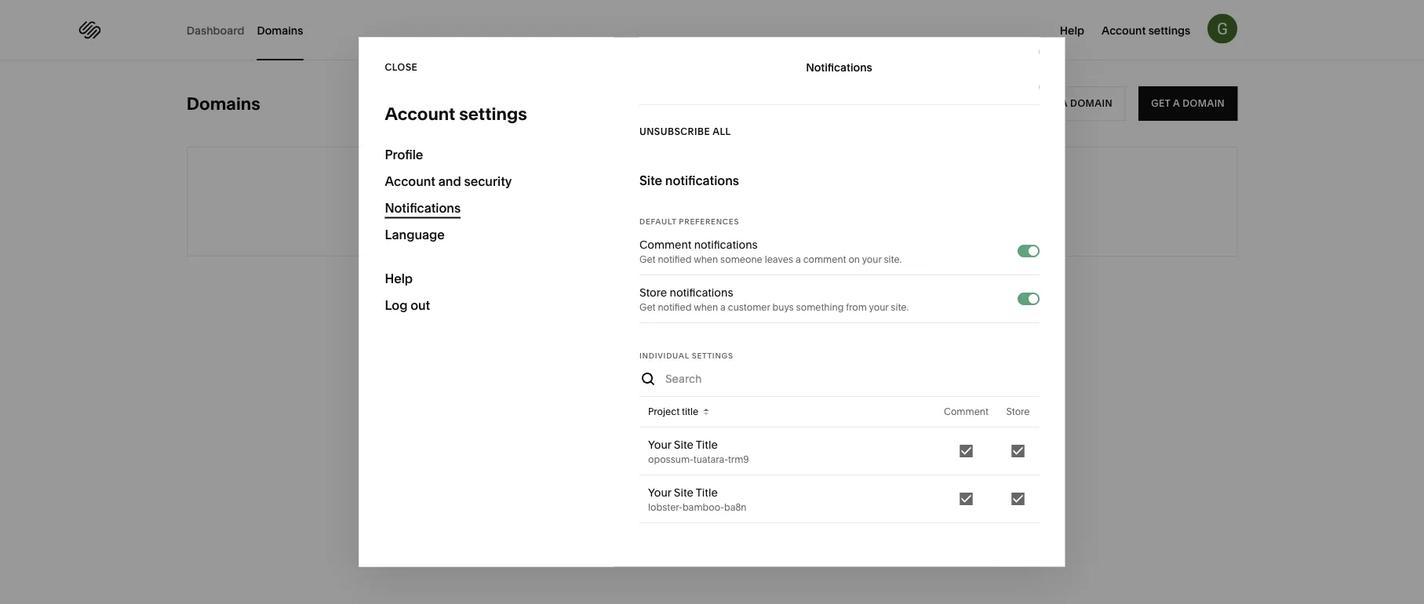 Task type: describe. For each thing, give the bounding box(es) containing it.
opossum-
[[648, 454, 693, 466]]

bamboo-
[[682, 502, 724, 514]]

notifications for comment
[[694, 239, 758, 252]]

store notifications get notified when a customer buys something from your site.
[[639, 286, 909, 314]]

your for your site title lobster-bamboo-ba8n
[[648, 487, 671, 500]]

0 horizontal spatial settings
[[459, 103, 527, 124]]

someone
[[720, 254, 762, 266]]

unsubscribe all button
[[639, 118, 731, 146]]

0 horizontal spatial account settings
[[385, 103, 527, 124]]

unsubscribe
[[639, 126, 710, 138]]

all
[[712, 126, 731, 138]]

notifications link
[[385, 195, 587, 222]]

help link for log out
[[385, 266, 587, 292]]

unsubscribe all
[[639, 126, 731, 138]]

language
[[385, 227, 445, 243]]

get for comment notifications
[[639, 254, 655, 266]]

account for help
[[1102, 24, 1146, 37]]

site notifications
[[639, 173, 739, 188]]

1 vertical spatial domains
[[187, 93, 261, 114]]

log out
[[385, 298, 430, 313]]

help link for account settings
[[1060, 22, 1085, 37]]

1 horizontal spatial settings
[[692, 351, 733, 361]]

title for your site title opossum-tuatara-trm9
[[696, 439, 718, 452]]

default preferences
[[639, 217, 739, 226]]

comment for comment
[[944, 407, 988, 418]]

comment for comment notifications get notified when someone leaves a comment on your site.
[[639, 239, 691, 252]]

notifications for store
[[669, 286, 733, 300]]

lobster-
[[648, 502, 682, 514]]

something
[[796, 302, 844, 314]]

1 vertical spatial account
[[385, 103, 456, 124]]

leaves
[[765, 254, 793, 266]]

1 horizontal spatial account settings
[[1102, 24, 1191, 37]]

store for store notifications get notified when a customer buys something from your site.
[[639, 286, 667, 300]]

domain for get a domain
[[1183, 98, 1225, 109]]

domains inside tab list
[[257, 24, 303, 37]]

transfer a domain
[[1007, 98, 1113, 109]]

project
[[648, 407, 679, 418]]

tuatara-
[[693, 454, 728, 466]]

tab list containing dashboard
[[187, 0, 316, 60]]

dashboard button
[[187, 0, 244, 60]]

individual settings
[[639, 351, 733, 361]]

your site title lobster-bamboo-ba8n
[[648, 487, 746, 514]]

out
[[411, 298, 430, 313]]

transfer
[[1007, 98, 1059, 109]]

security
[[464, 174, 512, 189]]

your for your site title opossum-tuatara-trm9
[[648, 439, 671, 452]]

individual
[[639, 351, 689, 361]]

get a domain link
[[1139, 86, 1238, 121]]

preferences
[[679, 217, 739, 226]]

account settings link
[[1102, 22, 1191, 37]]

site. for comment notifications
[[884, 254, 902, 266]]

0 vertical spatial get
[[1151, 98, 1171, 109]]

2 horizontal spatial settings
[[1149, 24, 1191, 37]]

from
[[846, 302, 867, 314]]

title
[[682, 407, 698, 418]]

profile
[[385, 147, 423, 162]]



Task type: vqa. For each thing, say whether or not it's contained in the screenshot.
Site notifications
yes



Task type: locate. For each thing, give the bounding box(es) containing it.
0 vertical spatial when
[[694, 254, 718, 266]]

2 when from the top
[[694, 302, 718, 314]]

0 vertical spatial help
[[1060, 24, 1085, 37]]

title up 'tuatara-' at the bottom
[[696, 439, 718, 452]]

notifications up someone
[[694, 239, 758, 252]]

2 title from the top
[[696, 487, 718, 500]]

when left someone
[[694, 254, 718, 266]]

log
[[385, 298, 408, 313]]

default
[[639, 217, 676, 226]]

2 vertical spatial settings
[[692, 351, 733, 361]]

2 vertical spatial site
[[674, 487, 693, 500]]

notified
[[658, 254, 691, 266], [658, 302, 691, 314]]

title inside the your site title lobster-bamboo-ba8n
[[696, 487, 718, 500]]

1 notified from the top
[[658, 254, 691, 266]]

1 horizontal spatial domain
[[1183, 98, 1225, 109]]

1 horizontal spatial help
[[1060, 24, 1085, 37]]

a inside "comment notifications get notified when someone leaves a comment on your site."
[[795, 254, 801, 266]]

site inside the your site title lobster-bamboo-ba8n
[[674, 487, 693, 500]]

settings up get a domain at the right
[[1149, 24, 1191, 37]]

store
[[639, 286, 667, 300], [1006, 407, 1030, 418]]

help link down language link
[[385, 266, 587, 292]]

help for account
[[1060, 24, 1085, 37]]

site up lobster-
[[674, 487, 693, 500]]

your up lobster-
[[648, 487, 671, 500]]

account and security link
[[385, 168, 587, 195]]

row group containing your site title
[[639, 428, 1040, 524]]

0 vertical spatial store
[[639, 286, 667, 300]]

site. inside store notifications get notified when a customer buys something from your site.
[[891, 302, 909, 314]]

1 vertical spatial settings
[[459, 103, 527, 124]]

0 vertical spatial domains
[[257, 24, 303, 37]]

2 vertical spatial account
[[385, 174, 436, 189]]

0 vertical spatial notifications
[[806, 61, 873, 74]]

ba8n
[[724, 502, 746, 514]]

help left account settings link
[[1060, 24, 1085, 37]]

notified inside "comment notifications get notified when someone leaves a comment on your site."
[[658, 254, 691, 266]]

1 horizontal spatial store
[[1006, 407, 1030, 418]]

row group
[[639, 428, 1040, 524]]

title up bamboo-
[[696, 487, 718, 500]]

domains button
[[257, 0, 303, 60]]

help link
[[1060, 22, 1085, 37], [385, 266, 587, 292]]

1 horizontal spatial help link
[[1060, 22, 1085, 37]]

table containing your site title
[[639, 398, 1040, 524]]

site for your site title opossum-tuatara-trm9
[[674, 439, 693, 452]]

when for comment
[[694, 254, 718, 266]]

your for store notifications
[[869, 302, 888, 314]]

get a domain
[[1151, 98, 1225, 109]]

1 horizontal spatial notifications
[[806, 61, 873, 74]]

close
[[385, 62, 418, 73]]

1 when from the top
[[694, 254, 718, 266]]

2 vertical spatial notifications
[[669, 286, 733, 300]]

settings right individual in the left bottom of the page
[[692, 351, 733, 361]]

language link
[[385, 222, 587, 248]]

account
[[1102, 24, 1146, 37], [385, 103, 456, 124], [385, 174, 436, 189]]

when
[[694, 254, 718, 266], [694, 302, 718, 314]]

and
[[438, 174, 461, 189]]

site inside 'your site title opossum-tuatara-trm9'
[[674, 439, 693, 452]]

1 vertical spatial comment
[[944, 407, 988, 418]]

settings up profile link
[[459, 103, 527, 124]]

site. right on
[[884, 254, 902, 266]]

customer
[[728, 302, 770, 314]]

help up log
[[385, 271, 413, 286]]

project title button
[[648, 406, 709, 419]]

1 your from the top
[[648, 439, 671, 452]]

notifications for site
[[665, 173, 739, 188]]

store inside store notifications get notified when a customer buys something from your site.
[[639, 286, 667, 300]]

help link left account settings link
[[1060, 22, 1085, 37]]

1 vertical spatial when
[[694, 302, 718, 314]]

your site title opossum-tuatara-trm9
[[648, 439, 749, 466]]

account settings
[[1102, 24, 1191, 37], [385, 103, 527, 124]]

1 horizontal spatial comment
[[944, 407, 988, 418]]

0 vertical spatial notifications
[[665, 173, 739, 188]]

table
[[639, 398, 1040, 524]]

notifications inside "comment notifications get notified when someone leaves a comment on your site."
[[694, 239, 758, 252]]

title
[[696, 439, 718, 452], [696, 487, 718, 500]]

domains right dashboard
[[257, 24, 303, 37]]

notifications up customer
[[669, 286, 733, 300]]

1 vertical spatial notifications
[[694, 239, 758, 252]]

a
[[1061, 98, 1068, 109], [1173, 98, 1180, 109], [795, 254, 801, 266], [720, 302, 726, 314]]

get inside store notifications get notified when a customer buys something from your site.
[[639, 302, 655, 314]]

your inside "comment notifications get notified when someone leaves a comment on your site."
[[862, 254, 881, 266]]

1 vertical spatial site.
[[891, 302, 909, 314]]

row
[[639, 398, 1040, 428]]

dashboard
[[187, 24, 244, 37]]

your up the opossum-
[[648, 439, 671, 452]]

title for your site title lobster-bamboo-ba8n
[[696, 487, 718, 500]]

profile link
[[385, 142, 587, 168]]

account for profile
[[385, 174, 436, 189]]

log out link
[[385, 292, 587, 319]]

1 vertical spatial help link
[[385, 266, 587, 292]]

1 vertical spatial notified
[[658, 302, 691, 314]]

your
[[862, 254, 881, 266], [869, 302, 888, 314]]

a inside store notifications get notified when a customer buys something from your site.
[[720, 302, 726, 314]]

comment
[[639, 239, 691, 252], [944, 407, 988, 418]]

notified inside store notifications get notified when a customer buys something from your site.
[[658, 302, 691, 314]]

0 horizontal spatial domain
[[1071, 98, 1113, 109]]

comment inside row
[[944, 407, 988, 418]]

your for comment notifications
[[862, 254, 881, 266]]

notified up individual in the left bottom of the page
[[658, 302, 691, 314]]

comment inside "comment notifications get notified when someone leaves a comment on your site."
[[639, 239, 691, 252]]

1 vertical spatial help
[[385, 271, 413, 286]]

1 vertical spatial your
[[648, 487, 671, 500]]

trm9
[[728, 454, 749, 466]]

account and security
[[385, 174, 512, 189]]

0 vertical spatial comment
[[639, 239, 691, 252]]

0 vertical spatial your
[[862, 254, 881, 266]]

notifications up preferences
[[665, 173, 739, 188]]

site. for store notifications
[[891, 302, 909, 314]]

buys
[[772, 302, 794, 314]]

domain for transfer a domain
[[1071, 98, 1113, 109]]

on
[[848, 254, 860, 266]]

get down account settings link
[[1151, 98, 1171, 109]]

0 horizontal spatial help link
[[385, 266, 587, 292]]

your right on
[[862, 254, 881, 266]]

get down default
[[639, 254, 655, 266]]

when inside store notifications get notified when a customer buys something from your site.
[[694, 302, 718, 314]]

your inside store notifications get notified when a customer buys something from your site.
[[869, 302, 888, 314]]

your inside the your site title lobster-bamboo-ba8n
[[648, 487, 671, 500]]

project title
[[648, 407, 698, 418]]

0 horizontal spatial store
[[639, 286, 667, 300]]

None checkbox
[[1029, 247, 1038, 256], [1029, 295, 1038, 304], [1029, 247, 1038, 256], [1029, 295, 1038, 304]]

site up the opossum-
[[674, 439, 693, 452]]

row containing project title
[[639, 398, 1040, 428]]

get for store notifications
[[639, 302, 655, 314]]

notifications
[[806, 61, 873, 74], [385, 201, 461, 216]]

0 horizontal spatial notifications
[[385, 201, 461, 216]]

0 vertical spatial settings
[[1149, 24, 1191, 37]]

get inside "comment notifications get notified when someone leaves a comment on your site."
[[639, 254, 655, 266]]

2 notified from the top
[[658, 302, 691, 314]]

site for your site title lobster-bamboo-ba8n
[[674, 487, 693, 500]]

store for store
[[1006, 407, 1030, 418]]

site. right from
[[891, 302, 909, 314]]

1 vertical spatial get
[[639, 254, 655, 266]]

1 vertical spatial title
[[696, 487, 718, 500]]

your
[[648, 439, 671, 452], [648, 487, 671, 500]]

site up default
[[639, 173, 662, 188]]

close button
[[385, 37, 418, 98]]

0 horizontal spatial comment
[[639, 239, 691, 252]]

notified down "default preferences"
[[658, 254, 691, 266]]

when inside "comment notifications get notified when someone leaves a comment on your site."
[[694, 254, 718, 266]]

0 vertical spatial account
[[1102, 24, 1146, 37]]

domain
[[1071, 98, 1113, 109], [1183, 98, 1225, 109]]

2 vertical spatial get
[[639, 302, 655, 314]]

help
[[1060, 24, 1085, 37], [385, 271, 413, 286]]

notifications
[[665, 173, 739, 188], [694, 239, 758, 252], [669, 286, 733, 300]]

transfer a domain link
[[993, 86, 1126, 121]]

help for log
[[385, 271, 413, 286]]

domains down dashboard
[[187, 93, 261, 114]]

when for store
[[694, 302, 718, 314]]

settings
[[1149, 24, 1191, 37], [459, 103, 527, 124], [692, 351, 733, 361]]

site.
[[884, 254, 902, 266], [891, 302, 909, 314]]

0 vertical spatial site.
[[884, 254, 902, 266]]

0 vertical spatial your
[[648, 439, 671, 452]]

2 your from the top
[[648, 487, 671, 500]]

0 vertical spatial account settings
[[1102, 24, 1191, 37]]

when left customer
[[694, 302, 718, 314]]

notifications inside store notifications get notified when a customer buys something from your site.
[[669, 286, 733, 300]]

1 domain from the left
[[1071, 98, 1113, 109]]

2 domain from the left
[[1183, 98, 1225, 109]]

1 vertical spatial notifications
[[385, 201, 461, 216]]

0 vertical spatial notified
[[658, 254, 691, 266]]

1 title from the top
[[696, 439, 718, 452]]

comment
[[803, 254, 846, 266]]

0 vertical spatial title
[[696, 439, 718, 452]]

Search field
[[665, 371, 1014, 388]]

get
[[1151, 98, 1171, 109], [639, 254, 655, 266], [639, 302, 655, 314]]

notified for comment
[[658, 254, 691, 266]]

domains
[[257, 24, 303, 37], [187, 93, 261, 114]]

1 vertical spatial store
[[1006, 407, 1030, 418]]

site
[[639, 173, 662, 188], [674, 439, 693, 452], [674, 487, 693, 500]]

1 vertical spatial account settings
[[385, 103, 527, 124]]

notified for store
[[658, 302, 691, 314]]

0 horizontal spatial help
[[385, 271, 413, 286]]

title inside 'your site title opossum-tuatara-trm9'
[[696, 439, 718, 452]]

0 vertical spatial help link
[[1060, 22, 1085, 37]]

tab list
[[187, 0, 316, 60]]

notifications inside "link"
[[385, 201, 461, 216]]

comment notifications get notified when someone leaves a comment on your site.
[[639, 239, 902, 266]]

0 vertical spatial site
[[639, 173, 662, 188]]

get up individual in the left bottom of the page
[[639, 302, 655, 314]]

your right from
[[869, 302, 888, 314]]

1 vertical spatial site
[[674, 439, 693, 452]]

1 vertical spatial your
[[869, 302, 888, 314]]

site. inside "comment notifications get notified when someone leaves a comment on your site."
[[884, 254, 902, 266]]

your inside 'your site title opossum-tuatara-trm9'
[[648, 439, 671, 452]]



